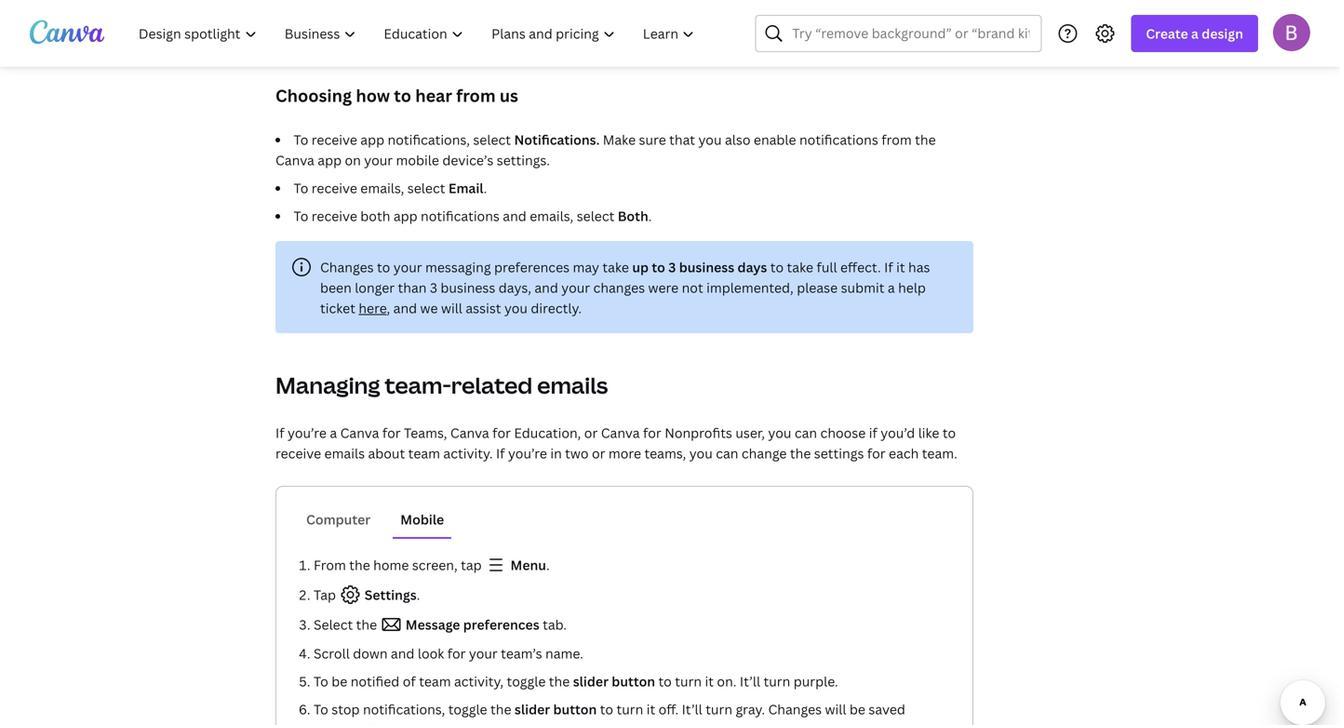 Task type: vqa. For each thing, say whether or not it's contained in the screenshot.
given within the Give the folder a new name. Available for folder owners and team members who've been given folder edit access.
no



Task type: locate. For each thing, give the bounding box(es) containing it.
1 horizontal spatial will
[[826, 701, 847, 718]]

receive for app
[[312, 131, 357, 149]]

0 horizontal spatial select
[[408, 179, 446, 197]]

2 horizontal spatial app
[[394, 207, 418, 225]]

0 vertical spatial app
[[361, 131, 385, 149]]

notified
[[351, 673, 400, 690]]

0 vertical spatial toggle
[[507, 673, 546, 690]]

to
[[394, 84, 412, 107], [377, 258, 390, 276], [652, 258, 666, 276], [771, 258, 784, 276], [943, 424, 957, 442], [659, 673, 672, 690], [600, 701, 614, 718]]

notifications, down the of
[[363, 701, 445, 718]]

if right activity.
[[496, 445, 505, 462]]

if
[[885, 258, 894, 276], [276, 424, 285, 442], [496, 445, 505, 462]]

0 vertical spatial it'll
[[740, 673, 761, 690]]

1 horizontal spatial be
[[850, 701, 866, 718]]

scroll
[[314, 645, 350, 663]]

0 vertical spatial a
[[1192, 25, 1199, 42]]

1 vertical spatial will
[[826, 701, 847, 718]]

receive for both
[[312, 207, 357, 225]]

email
[[449, 179, 484, 197]]

to receive app notifications, select notifications.
[[294, 131, 603, 149]]

your right on
[[364, 151, 393, 169]]

1 horizontal spatial can
[[795, 424, 818, 442]]

to be notified of team activity, toggle the slider button to turn it on. it'll turn purple.
[[314, 673, 839, 690]]

you left also
[[699, 131, 722, 149]]

tap
[[314, 586, 339, 604]]

for
[[383, 424, 401, 442], [493, 424, 511, 442], [643, 424, 662, 442], [868, 445, 886, 462], [448, 645, 466, 663]]

slider down to be notified of team activity, toggle the slider button to turn it on. it'll turn purple.
[[515, 701, 551, 718]]

1 vertical spatial emails
[[325, 445, 365, 462]]

from the home screen, tap
[[314, 556, 485, 574]]

settings.
[[497, 151, 550, 169]]

changes
[[320, 258, 374, 276], [769, 701, 822, 718]]

a inside dropdown button
[[1192, 25, 1199, 42]]

activity.
[[444, 445, 493, 462]]

0 vertical spatial team
[[408, 445, 440, 462]]

0 horizontal spatial from
[[456, 84, 496, 107]]

ticket
[[320, 299, 356, 317]]

changes up been
[[320, 258, 374, 276]]

it left on.
[[705, 673, 714, 690]]

receive inside if you're a canva for teams, canva for education, or canva for nonprofits user, you can choose if you'd like to receive emails about team activity. if you're in two or more teams, you can change the settings for each team.
[[276, 445, 321, 462]]

how
[[356, 84, 390, 107]]

take
[[603, 258, 629, 276], [787, 258, 814, 276]]

design
[[1202, 25, 1244, 42]]

0 horizontal spatial app
[[318, 151, 342, 169]]

0 vertical spatial preferences
[[494, 258, 570, 276]]

0 horizontal spatial notifications
[[421, 207, 500, 225]]

take up 'changes'
[[603, 258, 629, 276]]

1 horizontal spatial changes
[[769, 701, 822, 718]]

1 horizontal spatial it
[[705, 673, 714, 690]]

1 vertical spatial if
[[276, 424, 285, 442]]

turn left off.
[[617, 701, 644, 718]]

here , and we will assist you directly.
[[359, 299, 582, 317]]

will inside to turn it off. it'll turn gray. changes will be saved automatically.
[[826, 701, 847, 718]]

0 vertical spatial be
[[332, 673, 348, 690]]

3 up were
[[669, 258, 676, 276]]

team down teams,
[[408, 445, 440, 462]]

3
[[669, 258, 676, 276], [430, 279, 438, 297]]

0 horizontal spatial slider
[[515, 701, 551, 718]]

to for to receive both app notifications and emails, select
[[294, 207, 309, 225]]

from inside make sure that you also enable notifications from the canva app on your mobile device's settings.
[[882, 131, 912, 149]]

2 vertical spatial a
[[330, 424, 337, 442]]

and down changes to your messaging preferences may take up to 3 business days
[[535, 279, 559, 297]]

can
[[795, 424, 818, 442], [716, 445, 739, 462]]

make sure that you also enable notifications from the canva app on your mobile device's settings.
[[276, 131, 936, 169]]

1 vertical spatial app
[[318, 151, 342, 169]]

it left off.
[[647, 701, 656, 718]]

1 horizontal spatial a
[[888, 279, 896, 297]]

you're left the in
[[508, 445, 547, 462]]

0 vertical spatial notifications
[[800, 131, 879, 149]]

a down managing
[[330, 424, 337, 442]]

select left both at the top of the page
[[577, 207, 615, 225]]

choosing
[[276, 84, 352, 107]]

for up about
[[383, 424, 401, 442]]

on.
[[717, 673, 737, 690]]

1 vertical spatial select
[[408, 179, 446, 197]]

the inside if you're a canva for teams, canva for education, or canva for nonprofits user, you can choose if you'd like to receive emails about team activity. if you're in two or more teams, you can change the settings for each team.
[[791, 445, 811, 462]]

from
[[456, 84, 496, 107], [882, 131, 912, 149]]

will
[[441, 299, 463, 317], [826, 701, 847, 718]]

team-
[[385, 370, 451, 400]]

be up stop
[[332, 673, 348, 690]]

take up please
[[787, 258, 814, 276]]

to inside to take full effect. if it has been longer than 3 business days, and your changes were not implemented, please submit a help ticket
[[771, 258, 784, 276]]

it
[[897, 258, 906, 276], [705, 673, 714, 690], [647, 701, 656, 718]]

education,
[[514, 424, 581, 442]]

effect.
[[841, 258, 882, 276]]

1 take from the left
[[603, 258, 629, 276]]

Try "remove background" or "brand kit" search field
[[793, 16, 1030, 51]]

notifications down email
[[421, 207, 500, 225]]

1 vertical spatial it'll
[[682, 701, 703, 718]]

0 vertical spatial select
[[473, 131, 511, 149]]

can down user,
[[716, 445, 739, 462]]

it'll right off.
[[682, 701, 703, 718]]

be left saved
[[850, 701, 866, 718]]

emails left about
[[325, 445, 365, 462]]

your inside to take full effect. if it has been longer than 3 business days, and your changes were not implemented, please submit a help ticket
[[562, 279, 590, 297]]

1 horizontal spatial take
[[787, 258, 814, 276]]

team right the of
[[419, 673, 451, 690]]

2 horizontal spatial a
[[1192, 25, 1199, 42]]

button
[[612, 673, 656, 690], [554, 701, 597, 718]]

1 vertical spatial button
[[554, 701, 597, 718]]

to for to be notified of team activity, toggle the
[[314, 673, 329, 690]]

it'll right on.
[[740, 673, 761, 690]]

1 horizontal spatial if
[[496, 445, 505, 462]]

0 horizontal spatial business
[[441, 279, 496, 297]]

1 horizontal spatial 3
[[669, 258, 676, 276]]

0 horizontal spatial it
[[647, 701, 656, 718]]

0 horizontal spatial will
[[441, 299, 463, 317]]

3 up we
[[430, 279, 438, 297]]

user,
[[736, 424, 765, 442]]

may
[[573, 258, 600, 276]]

you're
[[288, 424, 327, 442], [508, 445, 547, 462]]

to right up
[[652, 258, 666, 276]]

0 vertical spatial if
[[885, 258, 894, 276]]

0 vertical spatial from
[[456, 84, 496, 107]]

0 horizontal spatial take
[[603, 258, 629, 276]]

2 horizontal spatial select
[[577, 207, 615, 225]]

button up to turn it off. it'll turn gray. changes will be saved automatically. at bottom
[[612, 673, 656, 690]]

your inside make sure that you also enable notifications from the canva app on your mobile device's settings.
[[364, 151, 393, 169]]

0 horizontal spatial 3
[[430, 279, 438, 297]]

a inside if you're a canva for teams, canva for education, or canva for nonprofits user, you can choose if you'd like to receive emails about team activity. if you're in two or more teams, you can change the settings for each team.
[[330, 424, 337, 442]]

1 horizontal spatial notifications
[[800, 131, 879, 149]]

1 horizontal spatial emails
[[537, 370, 608, 400]]

you're down managing
[[288, 424, 327, 442]]

preferences up team's
[[464, 616, 540, 634]]

2 vertical spatial it
[[647, 701, 656, 718]]

related
[[451, 370, 533, 400]]

to right days
[[771, 258, 784, 276]]

your
[[364, 151, 393, 169], [394, 258, 422, 276], [562, 279, 590, 297], [469, 645, 498, 663]]

button down to be notified of team activity, toggle the slider button to turn it on. it'll turn purple.
[[554, 701, 597, 718]]

you down days,
[[505, 299, 528, 317]]

receive
[[312, 131, 357, 149], [312, 179, 357, 197], [312, 207, 357, 225], [276, 445, 321, 462]]

0 horizontal spatial a
[[330, 424, 337, 442]]

canva
[[276, 151, 315, 169], [340, 424, 379, 442], [451, 424, 490, 442], [601, 424, 640, 442]]

receive left both
[[312, 207, 357, 225]]

2 take from the left
[[787, 258, 814, 276]]

create a design
[[1147, 25, 1244, 42]]

receive up on
[[312, 131, 357, 149]]

it inside to turn it off. it'll turn gray. changes will be saved automatically.
[[647, 701, 656, 718]]

receive down managing
[[276, 445, 321, 462]]

business up the not
[[680, 258, 735, 276]]

off.
[[659, 701, 679, 718]]

3 inside to take full effect. if it has been longer than 3 business days, and your changes were not implemented, please submit a help ticket
[[430, 279, 438, 297]]

2 vertical spatial if
[[496, 445, 505, 462]]

1 vertical spatial can
[[716, 445, 739, 462]]

notifications inside make sure that you also enable notifications from the canva app on your mobile device's settings.
[[800, 131, 879, 149]]

your down the may
[[562, 279, 590, 297]]

scroll down and look for your team's name.
[[314, 645, 584, 663]]

changes down the purple.
[[769, 701, 822, 718]]

1 vertical spatial changes
[[769, 701, 822, 718]]

app
[[361, 131, 385, 149], [318, 151, 342, 169], [394, 207, 418, 225]]

will down the purple.
[[826, 701, 847, 718]]

0 vertical spatial it
[[897, 258, 906, 276]]

1 vertical spatial 3
[[430, 279, 438, 297]]

here link
[[359, 299, 387, 317]]

1 horizontal spatial app
[[361, 131, 385, 149]]

emails, up changes to your messaging preferences may take up to 3 business days
[[530, 207, 574, 225]]

than
[[398, 279, 427, 297]]

0 horizontal spatial it'll
[[682, 701, 703, 718]]

.
[[484, 179, 487, 197], [649, 207, 652, 225], [547, 556, 550, 574], [417, 586, 420, 604]]

app right both
[[394, 207, 418, 225]]

select down mobile
[[408, 179, 446, 197]]

2 vertical spatial app
[[394, 207, 418, 225]]

to right the like
[[943, 424, 957, 442]]

and
[[503, 207, 527, 225], [535, 279, 559, 297], [394, 299, 417, 317], [391, 645, 415, 663]]

1 horizontal spatial from
[[882, 131, 912, 149]]

1 vertical spatial business
[[441, 279, 496, 297]]

or right two
[[592, 445, 606, 462]]

1 horizontal spatial emails,
[[530, 207, 574, 225]]

select the
[[314, 616, 377, 634]]

0 vertical spatial changes
[[320, 258, 374, 276]]

if down managing
[[276, 424, 285, 442]]

app left on
[[318, 151, 342, 169]]

0 vertical spatial slider
[[573, 673, 609, 690]]

to for to receive emails, select
[[294, 179, 309, 197]]

can left 'choose'
[[795, 424, 818, 442]]

receive down on
[[312, 179, 357, 197]]

toggle down team's
[[507, 673, 546, 690]]

bob builder image
[[1274, 14, 1311, 51]]

to inside to turn it off. it'll turn gray. changes will be saved automatically.
[[600, 701, 614, 718]]

to for to stop notifications, toggle the
[[314, 701, 329, 718]]

notifications,
[[388, 131, 470, 149], [363, 701, 445, 718]]

0 horizontal spatial button
[[554, 701, 597, 718]]

app inside make sure that you also enable notifications from the canva app on your mobile device's settings.
[[318, 151, 342, 169]]

to right how at the top of the page
[[394, 84, 412, 107]]

emails, up both
[[361, 179, 404, 197]]

or up two
[[585, 424, 598, 442]]

longer
[[355, 279, 395, 297]]

change
[[742, 445, 787, 462]]

settings
[[815, 445, 865, 462]]

each
[[889, 445, 919, 462]]

turn up gray.
[[764, 673, 791, 690]]

were
[[649, 279, 679, 297]]

business up here , and we will assist you directly.
[[441, 279, 496, 297]]

and down settings.
[[503, 207, 527, 225]]

to down to be notified of team activity, toggle the slider button to turn it on. it'll turn purple.
[[600, 701, 614, 718]]

select up device's
[[473, 131, 511, 149]]

. up 'message'
[[417, 586, 420, 604]]

will right we
[[441, 299, 463, 317]]

that
[[670, 131, 696, 149]]

1 vertical spatial emails,
[[530, 207, 574, 225]]

1 vertical spatial from
[[882, 131, 912, 149]]

. up the "to receive both app notifications and emails, select both ."
[[484, 179, 487, 197]]

to
[[294, 131, 309, 149], [294, 179, 309, 197], [294, 207, 309, 225], [314, 673, 329, 690], [314, 701, 329, 718]]

activity,
[[454, 673, 504, 690]]

toggle down activity,
[[449, 701, 488, 718]]

if right the "effect."
[[885, 258, 894, 276]]

canva inside make sure that you also enable notifications from the canva app on your mobile device's settings.
[[276, 151, 315, 169]]

1 horizontal spatial you're
[[508, 445, 547, 462]]

notifications right enable
[[800, 131, 879, 149]]

. up tab. at bottom left
[[547, 556, 550, 574]]

0 vertical spatial 3
[[669, 258, 676, 276]]

a left help
[[888, 279, 896, 297]]

2 horizontal spatial it
[[897, 258, 906, 276]]

0 vertical spatial business
[[680, 258, 735, 276]]

choosing how to hear from us
[[276, 84, 519, 107]]

preferences up days,
[[494, 258, 570, 276]]

it'll
[[740, 673, 761, 690], [682, 701, 703, 718]]

canva up activity.
[[451, 424, 490, 442]]

team
[[408, 445, 440, 462], [419, 673, 451, 690]]

slider up to turn it off. it'll turn gray. changes will be saved automatically. at bottom
[[573, 673, 609, 690]]

1 vertical spatial toggle
[[449, 701, 488, 718]]

2 horizontal spatial if
[[885, 258, 894, 276]]

notifications, up mobile
[[388, 131, 470, 149]]

select
[[473, 131, 511, 149], [408, 179, 446, 197], [577, 207, 615, 225]]

it left has in the top of the page
[[897, 258, 906, 276]]

device's
[[443, 151, 494, 169]]

0 vertical spatial emails,
[[361, 179, 404, 197]]

1 vertical spatial you're
[[508, 445, 547, 462]]

1 horizontal spatial slider
[[573, 673, 609, 690]]

0 horizontal spatial emails
[[325, 445, 365, 462]]

app up on
[[361, 131, 385, 149]]

teams,
[[645, 445, 687, 462]]

1 vertical spatial be
[[850, 701, 866, 718]]

business inside to take full effect. if it has been longer than 3 business days, and your changes were not implemented, please submit a help ticket
[[441, 279, 496, 297]]

on
[[345, 151, 361, 169]]

canva left on
[[276, 151, 315, 169]]

1 vertical spatial preferences
[[464, 616, 540, 634]]

it'll inside to turn it off. it'll turn gray. changes will be saved automatically.
[[682, 701, 703, 718]]

purple.
[[794, 673, 839, 690]]

it inside to take full effect. if it has been longer than 3 business days, and your changes were not implemented, please submit a help ticket
[[897, 258, 906, 276]]

1 horizontal spatial button
[[612, 673, 656, 690]]

canva up "more"
[[601, 424, 640, 442]]

emails up education,
[[537, 370, 608, 400]]

1 vertical spatial a
[[888, 279, 896, 297]]

0 vertical spatial you're
[[288, 424, 327, 442]]

0 horizontal spatial you're
[[288, 424, 327, 442]]

top level navigation element
[[127, 15, 711, 52]]

help
[[899, 279, 926, 297]]

for up activity.
[[493, 424, 511, 442]]

like
[[919, 424, 940, 442]]

a left design on the top right of the page
[[1192, 25, 1199, 42]]

mobile
[[396, 151, 439, 169]]

turn down on.
[[706, 701, 733, 718]]



Task type: describe. For each thing, give the bounding box(es) containing it.
notifications.
[[514, 131, 600, 149]]

been
[[320, 279, 352, 297]]

to for to receive app notifications, select
[[294, 131, 309, 149]]

if you're a canva for teams, canva for education, or canva for nonprofits user, you can choose if you'd like to receive emails about team activity. if you're in two or more teams, you can change the settings for each team.
[[276, 424, 958, 462]]

and right ,
[[394, 299, 417, 317]]

1 vertical spatial notifications
[[421, 207, 500, 225]]

computer
[[306, 511, 371, 528]]

menu
[[511, 556, 547, 574]]

in
[[551, 445, 562, 462]]

0 vertical spatial or
[[585, 424, 598, 442]]

1 vertical spatial team
[[419, 673, 451, 690]]

mobile
[[401, 511, 444, 528]]

tab.
[[540, 616, 567, 634]]

home
[[374, 556, 409, 574]]

us
[[500, 84, 519, 107]]

receive for emails,
[[312, 179, 357, 197]]

select
[[314, 616, 353, 634]]

emails inside if you're a canva for teams, canva for education, or canva for nonprofits user, you can choose if you'd like to receive emails about team activity. if you're in two or more teams, you can change the settings for each team.
[[325, 445, 365, 462]]

assist
[[466, 299, 501, 317]]

name.
[[546, 645, 584, 663]]

,
[[387, 299, 390, 317]]

to receive emails, select email .
[[294, 179, 487, 197]]

turn up off.
[[675, 673, 702, 690]]

you inside make sure that you also enable notifications from the canva app on your mobile device's settings.
[[699, 131, 722, 149]]

mobile button
[[393, 502, 452, 537]]

create
[[1147, 25, 1189, 42]]

up
[[633, 258, 649, 276]]

hear
[[416, 84, 453, 107]]

1 vertical spatial it
[[705, 673, 714, 690]]

to up off.
[[659, 673, 672, 690]]

to stop notifications, toggle the slider button
[[314, 701, 597, 718]]

1 vertical spatial notifications,
[[363, 701, 445, 718]]

0 horizontal spatial emails,
[[361, 179, 404, 197]]

to turn it off. it'll turn gray. changes will be saved automatically.
[[299, 701, 906, 725]]

create a design button
[[1132, 15, 1259, 52]]

for up "teams,"
[[643, 424, 662, 442]]

changes to your messaging preferences may take up to 3 business days
[[320, 258, 768, 276]]

more
[[609, 445, 642, 462]]

changes
[[594, 279, 645, 297]]

days
[[738, 258, 768, 276]]

message preferences
[[403, 616, 540, 634]]

and inside to take full effect. if it has been longer than 3 business days, and your changes were not implemented, please submit a help ticket
[[535, 279, 559, 297]]

0 vertical spatial will
[[441, 299, 463, 317]]

full
[[817, 258, 838, 276]]

tap
[[461, 556, 482, 574]]

days,
[[499, 279, 532, 297]]

0 horizontal spatial if
[[276, 424, 285, 442]]

you'd
[[881, 424, 916, 442]]

your up activity,
[[469, 645, 498, 663]]

of
[[403, 673, 416, 690]]

computer button
[[299, 502, 378, 537]]

please
[[797, 279, 838, 297]]

and left look
[[391, 645, 415, 663]]

team's
[[501, 645, 543, 663]]

0 horizontal spatial be
[[332, 673, 348, 690]]

enable
[[754, 131, 797, 149]]

canva up about
[[340, 424, 379, 442]]

down
[[353, 645, 388, 663]]

message
[[406, 616, 460, 634]]

to inside if you're a canva for teams, canva for education, or canva for nonprofits user, you can choose if you'd like to receive emails about team activity. if you're in two or more teams, you can change the settings for each team.
[[943, 424, 957, 442]]

0 horizontal spatial toggle
[[449, 701, 488, 718]]

1 horizontal spatial select
[[473, 131, 511, 149]]

if inside to take full effect. if it has been longer than 3 business days, and your changes were not implemented, please submit a help ticket
[[885, 258, 894, 276]]

for right look
[[448, 645, 466, 663]]

implemented,
[[707, 279, 794, 297]]

0 horizontal spatial changes
[[320, 258, 374, 276]]

make
[[603, 131, 636, 149]]

teams,
[[404, 424, 447, 442]]

gray.
[[736, 701, 766, 718]]

team inside if you're a canva for teams, canva for education, or canva for nonprofits user, you can choose if you'd like to receive emails about team activity. if you're in two or more teams, you can change the settings for each team.
[[408, 445, 440, 462]]

0 vertical spatial button
[[612, 673, 656, 690]]

1 vertical spatial or
[[592, 445, 606, 462]]

you down "nonprofits"
[[690, 445, 713, 462]]

here
[[359, 299, 387, 317]]

2 vertical spatial select
[[577, 207, 615, 225]]

0 vertical spatial notifications,
[[388, 131, 470, 149]]

1 horizontal spatial business
[[680, 258, 735, 276]]

0 vertical spatial emails
[[537, 370, 608, 400]]

changes inside to turn it off. it'll turn gray. changes will be saved automatically.
[[769, 701, 822, 718]]

automatically.
[[299, 721, 387, 725]]

for down if
[[868, 445, 886, 462]]

be inside to turn it off. it'll turn gray. changes will be saved automatically.
[[850, 701, 866, 718]]

if
[[870, 424, 878, 442]]

also
[[725, 131, 751, 149]]

stop
[[332, 701, 360, 718]]

managing
[[276, 370, 380, 400]]

to up the longer
[[377, 258, 390, 276]]

about
[[368, 445, 405, 462]]

from
[[314, 556, 346, 574]]

you up "change"
[[769, 424, 792, 442]]

. up up
[[649, 207, 652, 225]]

0 vertical spatial can
[[795, 424, 818, 442]]

managing team-related emails
[[276, 370, 608, 400]]

both
[[361, 207, 391, 225]]

1 horizontal spatial it'll
[[740, 673, 761, 690]]

team.
[[923, 445, 958, 462]]

1 vertical spatial slider
[[515, 701, 551, 718]]

take inside to take full effect. if it has been longer than 3 business days, and your changes were not implemented, please submit a help ticket
[[787, 258, 814, 276]]

submit
[[841, 279, 885, 297]]

we
[[420, 299, 438, 317]]

the inside make sure that you also enable notifications from the canva app on your mobile device's settings.
[[916, 131, 936, 149]]

nonprofits
[[665, 424, 733, 442]]

not
[[682, 279, 704, 297]]

look
[[418, 645, 444, 663]]

both
[[618, 207, 649, 225]]

your up than
[[394, 258, 422, 276]]

has
[[909, 258, 931, 276]]

settings
[[362, 586, 417, 604]]

to take full effect. if it has been longer than 3 business days, and your changes were not implemented, please submit a help ticket
[[320, 258, 931, 317]]

two
[[565, 445, 589, 462]]

directly.
[[531, 299, 582, 317]]

messaging
[[426, 258, 491, 276]]

menu .
[[511, 556, 550, 574]]

a inside to take full effect. if it has been longer than 3 business days, and your changes were not implemented, please submit a help ticket
[[888, 279, 896, 297]]

to receive both app notifications and emails, select both .
[[294, 207, 652, 225]]

1 horizontal spatial toggle
[[507, 673, 546, 690]]

0 horizontal spatial can
[[716, 445, 739, 462]]



